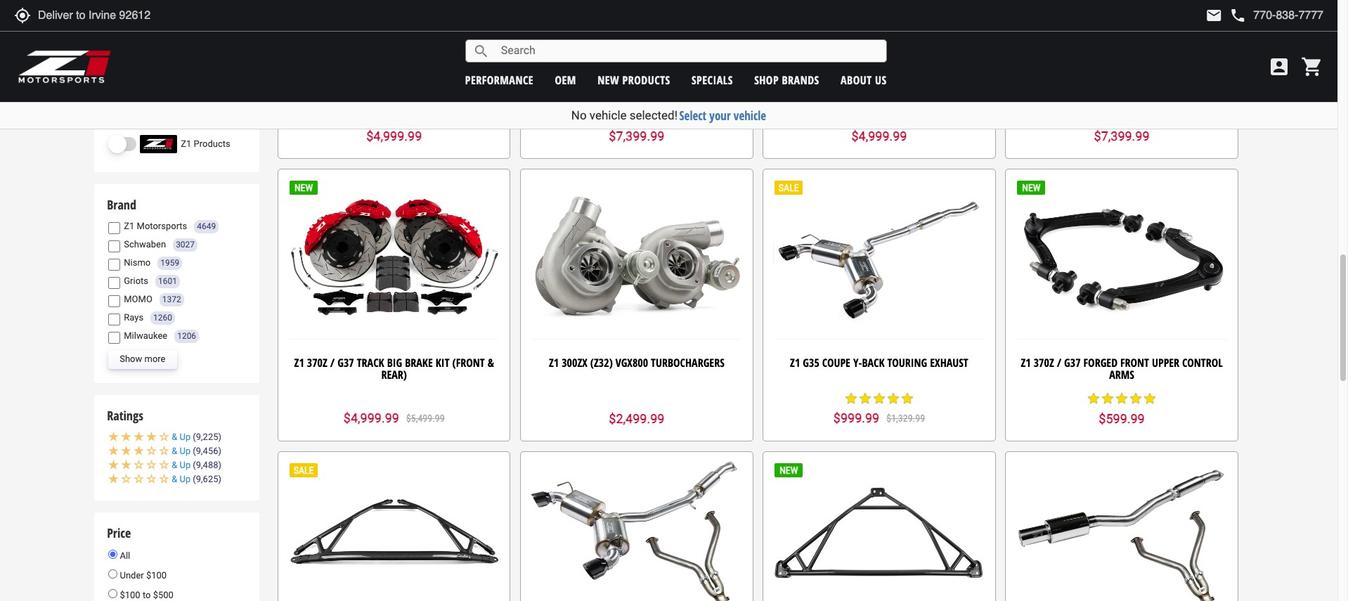 Task type: describe. For each thing, give the bounding box(es) containing it.
z1 for z1 g35 coupe y-back touring exhaust
[[790, 355, 800, 370]]

no vehicle selected! select your vehicle
[[572, 108, 767, 124]]

3027
[[176, 239, 195, 249]]

q50
[[308, 93, 325, 108]]

brake
[[405, 355, 433, 370]]

show
[[120, 354, 142, 365]]

complete for 370z
[[590, 93, 634, 108]]

select
[[680, 108, 707, 124]]

g37 for z1 370z / g37 track big brake kit (front & rear)
[[338, 355, 354, 370]]

z1 for z1 motorsports
[[124, 221, 135, 231]]

kit for z1 g37 complete supercharger kit
[[1190, 93, 1204, 108]]

$4,999.99 for z
[[852, 129, 907, 143]]

& up 9,456
[[172, 446, 218, 456]]

forged
[[1084, 355, 1118, 370]]

& for & up 9,625
[[172, 474, 177, 484]]

specials
[[692, 72, 733, 88]]

brand
[[107, 196, 136, 213]]

brands
[[782, 72, 820, 88]]

show more button
[[108, 351, 177, 369]]

exhaust
[[930, 355, 969, 370]]

us
[[875, 72, 887, 88]]

milwaukee
[[124, 330, 167, 341]]

$5,499.99
[[406, 413, 445, 424]]

mail link
[[1206, 7, 1223, 24]]

nissan
[[830, 93, 863, 108]]

9,488
[[196, 460, 218, 470]]

select your vehicle link
[[680, 108, 767, 124]]

370z for z1 370z / g37 forged front upper control arms
[[1034, 355, 1055, 370]]

shop brands
[[755, 72, 820, 88]]

9,625
[[196, 474, 218, 484]]

vgx800
[[616, 355, 648, 370]]

z1 for z1 performance
[[107, 110, 118, 127]]

z1 for z1 300zx (z32) vgx800 turbochargers
[[549, 355, 559, 370]]

front
[[1121, 355, 1150, 370]]

z1 g35 coupe y-back touring exhaust
[[790, 355, 969, 370]]

Search search field
[[490, 40, 886, 62]]

z1 for z1 g37 complete supercharger kit
[[1041, 93, 1051, 108]]

z1 300zx (z32) vgx800 turbochargers
[[549, 355, 725, 370]]

1 vertical spatial 300zx
[[562, 355, 588, 370]]

big
[[387, 355, 402, 370]]

performance
[[465, 72, 534, 88]]

1372
[[162, 294, 181, 304]]

/ for forged
[[1057, 355, 1062, 370]]

oem link
[[555, 72, 576, 88]]

up for 9,625
[[180, 474, 191, 484]]

z1 2023+ nissan z vrx70b bolt-on ball bearing turbochargers
[[789, 93, 971, 120]]

1260
[[153, 313, 172, 322]]

performance
[[121, 110, 185, 127]]

$4,999.99 $5,499.99
[[344, 411, 445, 426]]

to
[[143, 590, 151, 600]]

1601
[[158, 276, 177, 286]]

all
[[118, 551, 130, 561]]

under
[[120, 570, 144, 581]]

$500
[[153, 590, 174, 600]]

1 vertical spatial $100
[[120, 590, 140, 600]]

1959
[[160, 258, 179, 268]]

products
[[623, 72, 671, 88]]

arms
[[1110, 367, 1135, 383]]

shopping_cart
[[1302, 56, 1324, 78]]

nismo
[[124, 257, 151, 268]]

y-
[[854, 355, 862, 370]]

$599.99
[[1099, 411, 1145, 426]]

rays
[[124, 312, 144, 323]]

mail phone
[[1206, 7, 1247, 24]]

no
[[572, 108, 587, 122]]

$4,999.99 down rear)
[[344, 411, 399, 426]]

$100 to $500
[[118, 590, 174, 600]]

new
[[598, 72, 620, 88]]

& up 9,225
[[172, 432, 218, 442]]

turbochargers for z
[[864, 105, 937, 120]]

z1 370z / g37 track big brake kit (front & rear)
[[294, 355, 494, 383]]

turbochargers for q60
[[358, 105, 431, 120]]

/ for vrx70b
[[328, 93, 332, 108]]

shopping_cart link
[[1298, 56, 1324, 78]]

track
[[357, 355, 384, 370]]

/ for track
[[330, 355, 335, 370]]

bolt- for z
[[909, 93, 933, 108]]

momo
[[124, 294, 152, 304]]

back
[[862, 355, 885, 370]]

products
[[194, 138, 230, 149]]

new products link
[[598, 72, 671, 88]]

z1 motorsports logo image
[[18, 49, 112, 84]]

g35
[[803, 355, 820, 370]]

schwaben
[[124, 239, 166, 250]]

1206
[[177, 331, 196, 341]]

supercharger for z1 g37 complete supercharger kit
[[1121, 93, 1187, 108]]

more
[[145, 354, 166, 365]]

about us
[[841, 72, 887, 88]]

star star star star star $999.99 $1,329.99
[[834, 392, 925, 426]]

performance link
[[465, 72, 534, 88]]

g37 for z1 370z / g37 forged front upper control arms
[[1065, 355, 1081, 370]]

my_location
[[14, 7, 31, 24]]

supercharger for z1 370z complete supercharger kit
[[637, 93, 704, 108]]

kit for z1 370z complete supercharger kit
[[706, 93, 720, 108]]

account_box link
[[1265, 56, 1295, 78]]



Task type: locate. For each thing, give the bounding box(es) containing it.
up down & up 9,488
[[180, 474, 191, 484]]

0 vertical spatial $100
[[146, 570, 167, 581]]

rear)
[[381, 367, 407, 383]]

bearing
[[455, 93, 494, 108], [822, 105, 861, 120]]

vrx70b for q60
[[355, 93, 388, 108]]

complete
[[590, 93, 634, 108], [1073, 93, 1118, 108]]

/ inside the z1 370z / g37 track big brake kit (front & rear)
[[330, 355, 335, 370]]

3 up from the top
[[180, 460, 191, 470]]

2 supercharger from the left
[[1121, 93, 1187, 108]]

2 horizontal spatial turbochargers
[[864, 105, 937, 120]]

2 on from the left
[[933, 93, 947, 108]]

1 horizontal spatial 370z
[[566, 93, 587, 108]]

4 up from the top
[[180, 474, 191, 484]]

370z inside the z1 370z / g37 track big brake kit (front & rear)
[[307, 355, 328, 370]]

370z inside z1 370z / g37 forged front upper control arms
[[1034, 355, 1055, 370]]

ball for z1 2023+ nissan z vrx70b bolt-on ball bearing turbochargers
[[950, 93, 971, 108]]

z1 for z1 370z / g37 track big brake kit (front & rear)
[[294, 355, 304, 370]]

supercharger
[[637, 93, 704, 108], [1121, 93, 1187, 108]]

& for & up 9,456
[[172, 446, 177, 456]]

$4,999.99 for q60
[[367, 129, 422, 143]]

& inside the z1 370z / g37 track big brake kit (front & rear)
[[488, 355, 494, 370]]

up for 9,488
[[180, 460, 191, 470]]

2 $7,399.99 from the left
[[1094, 129, 1150, 143]]

vrx70b for z
[[873, 93, 906, 108]]

nissan 300zx z32 1990 1991 1992 1993 1994 1995 1996 vg30dett vg30de twin turbo non turbo z1 motorsports image
[[124, 29, 180, 47]]

touring
[[888, 355, 928, 370]]

0 horizontal spatial 300zx
[[184, 32, 210, 43]]

& down & up 9,456
[[172, 460, 177, 470]]

z1 for z1 products
[[181, 138, 192, 149]]

None checkbox
[[108, 33, 120, 45], [108, 259, 120, 270], [108, 295, 120, 307], [108, 313, 120, 325], [108, 332, 120, 344], [108, 33, 120, 45], [108, 259, 120, 270], [108, 295, 120, 307], [108, 313, 120, 325], [108, 332, 120, 344]]

g37 inside z1 370z / g37 forged front upper control arms
[[1065, 355, 1081, 370]]

up down & up 9,225
[[180, 446, 191, 456]]

2618
[[220, 33, 239, 42]]

& up 9,488
[[172, 460, 218, 470]]

9,225
[[196, 432, 218, 442]]

vrx70b right q60
[[355, 93, 388, 108]]

1 vrx70b from the left
[[355, 93, 388, 108]]

1 $7,399.99 from the left
[[609, 129, 665, 143]]

370z
[[566, 93, 587, 108], [307, 355, 328, 370], [1034, 355, 1055, 370]]

turbochargers right vgx800
[[651, 355, 725, 370]]

turbochargers inside z1 2023+ nissan z vrx70b bolt-on ball bearing turbochargers
[[864, 105, 937, 120]]

/
[[328, 93, 332, 108], [330, 355, 335, 370], [1057, 355, 1062, 370]]

1 horizontal spatial 300zx
[[562, 355, 588, 370]]

2 bolt- from the left
[[909, 93, 933, 108]]

$7,399.99 down the z1 g37 complete supercharger kit
[[1094, 129, 1150, 143]]

vrx70b inside z1 q50 / q60 vrx70b bolt-on ball bearing turbochargers
[[355, 93, 388, 108]]

search
[[473, 43, 490, 59]]

z1 products
[[181, 138, 230, 149]]

ball for z1 q50 / q60 vrx70b bolt-on ball bearing turbochargers
[[431, 93, 452, 108]]

2 horizontal spatial kit
[[1190, 93, 1204, 108]]

370z left forged
[[1034, 355, 1055, 370]]

on
[[415, 93, 429, 108], [933, 93, 947, 108]]

None checkbox
[[108, 12, 120, 23], [108, 222, 120, 234], [108, 240, 120, 252], [108, 277, 120, 289], [108, 12, 120, 23], [108, 222, 120, 234], [108, 240, 120, 252], [108, 277, 120, 289]]

mail
[[1206, 7, 1223, 24]]

1 horizontal spatial kit
[[706, 93, 720, 108]]

bearing for z1 2023+ nissan z vrx70b bolt-on ball bearing turbochargers
[[822, 105, 861, 120]]

vehicle right your
[[734, 108, 767, 124]]

$7,399.99 down selected!
[[609, 129, 665, 143]]

z1 inside z1 2023+ nissan z vrx70b bolt-on ball bearing turbochargers
[[789, 93, 799, 108]]

phone
[[1230, 7, 1247, 24]]

0 horizontal spatial vehicle
[[590, 108, 627, 122]]

on inside z1 q50 / q60 vrx70b bolt-on ball bearing turbochargers
[[415, 93, 429, 108]]

oem
[[555, 72, 576, 88]]

griots
[[124, 276, 148, 286]]

z1 for z1 370z / g37 forged front upper control arms
[[1021, 355, 1031, 370]]

up up & up 9,456
[[180, 432, 191, 442]]

0 horizontal spatial turbochargers
[[358, 105, 431, 120]]

bolt-
[[390, 93, 415, 108], [909, 93, 933, 108]]

vehicle right no
[[590, 108, 627, 122]]

complete for g37
[[1073, 93, 1118, 108]]

1 horizontal spatial ball
[[950, 93, 971, 108]]

about us link
[[841, 72, 887, 88]]

0 horizontal spatial vrx70b
[[355, 93, 388, 108]]

2023+
[[801, 93, 827, 108]]

/ left q60
[[328, 93, 332, 108]]

z1 g37 complete supercharger kit
[[1041, 93, 1204, 108]]

& right (front
[[488, 355, 494, 370]]

ball inside z1 q50 / q60 vrx70b bolt-on ball bearing turbochargers
[[431, 93, 452, 108]]

0 horizontal spatial supercharger
[[637, 93, 704, 108]]

$999.99
[[834, 411, 880, 426]]

$1,329.99
[[887, 413, 925, 424]]

1 horizontal spatial on
[[933, 93, 947, 108]]

z1 inside the z1 370z / g37 track big brake kit (front & rear)
[[294, 355, 304, 370]]

up for 9,456
[[180, 446, 191, 456]]

bolt- for q60
[[390, 93, 415, 108]]

300zx left 2618
[[184, 32, 210, 43]]

on for z1 2023+ nissan z vrx70b bolt-on ball bearing turbochargers
[[933, 93, 947, 108]]

up
[[180, 432, 191, 442], [180, 446, 191, 456], [180, 460, 191, 470], [180, 474, 191, 484]]

&
[[488, 355, 494, 370], [172, 432, 177, 442], [172, 446, 177, 456], [172, 460, 177, 470], [172, 474, 177, 484]]

up for 9,225
[[180, 432, 191, 442]]

z1 inside z1 370z / g37 forged front upper control arms
[[1021, 355, 1031, 370]]

vehicle
[[734, 108, 767, 124], [590, 108, 627, 122]]

vrx70b inside z1 2023+ nissan z vrx70b bolt-on ball bearing turbochargers
[[873, 93, 906, 108]]

up down & up 9,456
[[180, 460, 191, 470]]

& up & up 9,456
[[172, 432, 177, 442]]

bolt- inside z1 2023+ nissan z vrx70b bolt-on ball bearing turbochargers
[[909, 93, 933, 108]]

(front
[[452, 355, 485, 370]]

1 supercharger from the left
[[637, 93, 704, 108]]

1 on from the left
[[415, 93, 429, 108]]

2 ball from the left
[[950, 93, 971, 108]]

0 horizontal spatial 370z
[[307, 355, 328, 370]]

star star star star star $599.99
[[1087, 392, 1157, 426]]

0 horizontal spatial ball
[[431, 93, 452, 108]]

kit inside the z1 370z / g37 track big brake kit (front & rear)
[[436, 355, 450, 370]]

0 horizontal spatial on
[[415, 93, 429, 108]]

z1 for z1 370z complete supercharger kit
[[553, 93, 564, 108]]

& for & up 9,225
[[172, 432, 177, 442]]

& up 9,625
[[172, 474, 218, 484]]

None radio
[[108, 570, 118, 579], [108, 589, 118, 598], [108, 570, 118, 579], [108, 589, 118, 598]]

on inside z1 2023+ nissan z vrx70b bolt-on ball bearing turbochargers
[[933, 93, 947, 108]]

1 horizontal spatial vehicle
[[734, 108, 767, 124]]

0 horizontal spatial kit
[[436, 355, 450, 370]]

0 vertical spatial 300zx
[[184, 32, 210, 43]]

q60
[[335, 93, 352, 108]]

price
[[107, 524, 131, 541]]

bearing left "z"
[[822, 105, 861, 120]]

kit
[[706, 93, 720, 108], [1190, 93, 1204, 108], [436, 355, 450, 370]]

1 horizontal spatial $7,399.99
[[1094, 129, 1150, 143]]

shop
[[755, 72, 779, 88]]

z1 inside z1 q50 / q60 vrx70b bolt-on ball bearing turbochargers
[[295, 93, 305, 108]]

about
[[841, 72, 872, 88]]

shop brands link
[[755, 72, 820, 88]]

$4,999.99
[[367, 129, 422, 143], [852, 129, 907, 143], [344, 411, 399, 426]]

bearing down performance link
[[455, 93, 494, 108]]

370z left track in the bottom left of the page
[[307, 355, 328, 370]]

on for z1 q50 / q60 vrx70b bolt-on ball bearing turbochargers
[[415, 93, 429, 108]]

0 horizontal spatial bearing
[[455, 93, 494, 108]]

selected!
[[630, 108, 678, 122]]

infiniti g37 coupe sedan convertible v36 cv36 hv36 skyline 2008 2009 2010 2011 2012 2013 3.7l vq37vhr z1 motorsports image
[[124, 7, 180, 25]]

300zx
[[184, 32, 210, 43], [562, 355, 588, 370]]

turbochargers right q60
[[358, 105, 431, 120]]

$4,999.99 down z1 q50 / q60 vrx70b bolt-on ball bearing turbochargers
[[367, 129, 422, 143]]

1 complete from the left
[[590, 93, 634, 108]]

phone link
[[1230, 7, 1324, 24]]

account_box
[[1269, 56, 1291, 78]]

z1 for z1 2023+ nissan z vrx70b bolt-on ball bearing turbochargers
[[789, 93, 799, 108]]

$7,399.99 for g37
[[1094, 129, 1150, 143]]

vrx70b right "z"
[[873, 93, 906, 108]]

z1 for z1 q50 / q60 vrx70b bolt-on ball bearing turbochargers
[[295, 93, 305, 108]]

z1 q50 / q60 vrx70b bolt-on ball bearing turbochargers
[[295, 93, 494, 120]]

turbochargers inside z1 q50 / q60 vrx70b bolt-on ball bearing turbochargers
[[358, 105, 431, 120]]

$7,399.99
[[609, 129, 665, 143], [1094, 129, 1150, 143]]

z1 motorsports
[[124, 221, 187, 231]]

g37
[[1054, 93, 1070, 108], [338, 355, 354, 370], [1065, 355, 1081, 370]]

& for & up 9,488
[[172, 460, 177, 470]]

2 up from the top
[[180, 446, 191, 456]]

$100 up $500
[[146, 570, 167, 581]]

coupe
[[823, 355, 851, 370]]

ratings
[[107, 407, 143, 424]]

1 horizontal spatial turbochargers
[[651, 355, 725, 370]]

0 horizontal spatial bolt-
[[390, 93, 415, 108]]

0 horizontal spatial $7,399.99
[[609, 129, 665, 143]]

ball inside z1 2023+ nissan z vrx70b bolt-on ball bearing turbochargers
[[950, 93, 971, 108]]

$7,399.99 for 370z
[[609, 129, 665, 143]]

0 horizontal spatial complete
[[590, 93, 634, 108]]

2 complete from the left
[[1073, 93, 1118, 108]]

ball
[[431, 93, 452, 108], [950, 93, 971, 108]]

1 horizontal spatial supercharger
[[1121, 93, 1187, 108]]

& down & up 9,488
[[172, 474, 177, 484]]

1 horizontal spatial complete
[[1073, 93, 1118, 108]]

bearing for z1 q50 / q60 vrx70b bolt-on ball bearing turbochargers
[[455, 93, 494, 108]]

your
[[710, 108, 731, 124]]

z1
[[295, 93, 305, 108], [553, 93, 564, 108], [789, 93, 799, 108], [1041, 93, 1051, 108], [107, 110, 118, 127], [181, 138, 192, 149], [124, 221, 135, 231], [294, 355, 304, 370], [549, 355, 559, 370], [790, 355, 800, 370], [1021, 355, 1031, 370]]

370z up no
[[566, 93, 587, 108]]

2 vrx70b from the left
[[873, 93, 906, 108]]

1 horizontal spatial vrx70b
[[873, 93, 906, 108]]

1 bolt- from the left
[[390, 93, 415, 108]]

z1 performance
[[107, 110, 185, 127]]

2 horizontal spatial 370z
[[1034, 355, 1055, 370]]

/ left forged
[[1057, 355, 1062, 370]]

upper
[[1152, 355, 1180, 370]]

turbochargers down us
[[864, 105, 937, 120]]

4649
[[197, 221, 216, 231]]

$4,999.99 down z1 2023+ nissan z vrx70b bolt-on ball bearing turbochargers
[[852, 129, 907, 143]]

z
[[866, 93, 870, 108]]

0 horizontal spatial $100
[[120, 590, 140, 600]]

bolt- inside z1 q50 / q60 vrx70b bolt-on ball bearing turbochargers
[[390, 93, 415, 108]]

/ inside z1 q50 / q60 vrx70b bolt-on ball bearing turbochargers
[[328, 93, 332, 108]]

z1 370z complete supercharger kit
[[553, 93, 720, 108]]

under  $100
[[118, 570, 167, 581]]

g37 inside the z1 370z / g37 track big brake kit (front & rear)
[[338, 355, 354, 370]]

1 horizontal spatial bolt-
[[909, 93, 933, 108]]

bolt- right q60
[[390, 93, 415, 108]]

bearing inside z1 2023+ nissan z vrx70b bolt-on ball bearing turbochargers
[[822, 105, 861, 120]]

& down & up 9,225
[[172, 446, 177, 456]]

bolt- right "z"
[[909, 93, 933, 108]]

$2,499.99
[[609, 411, 665, 426]]

300zx left (z32) on the left bottom
[[562, 355, 588, 370]]

370z for z1 370z / g37 track big brake kit (front & rear)
[[307, 355, 328, 370]]

1 horizontal spatial bearing
[[822, 105, 861, 120]]

$100 left to
[[120, 590, 140, 600]]

1 up from the top
[[180, 432, 191, 442]]

/ left track in the bottom left of the page
[[330, 355, 335, 370]]

1 horizontal spatial $100
[[146, 570, 167, 581]]

None radio
[[108, 550, 118, 559]]

370z for z1 370z complete supercharger kit
[[566, 93, 587, 108]]

vehicle inside no vehicle selected! select your vehicle
[[590, 108, 627, 122]]

/ inside z1 370z / g37 forged front upper control arms
[[1057, 355, 1062, 370]]

9,456
[[196, 446, 218, 456]]

bearing inside z1 q50 / q60 vrx70b bolt-on ball bearing turbochargers
[[455, 93, 494, 108]]

1 ball from the left
[[431, 93, 452, 108]]

control
[[1183, 355, 1223, 370]]

z1 370z / g37 forged front upper control arms
[[1021, 355, 1223, 383]]

(z32)
[[591, 355, 613, 370]]

star
[[844, 392, 859, 406], [859, 392, 873, 406], [873, 392, 887, 406], [887, 392, 901, 406], [901, 392, 915, 406], [1087, 392, 1101, 406], [1101, 392, 1115, 406], [1115, 392, 1129, 406], [1129, 392, 1143, 406], [1143, 392, 1157, 406]]

show more
[[120, 354, 166, 365]]



Task type: vqa. For each thing, say whether or not it's contained in the screenshot.
The 'On'
yes



